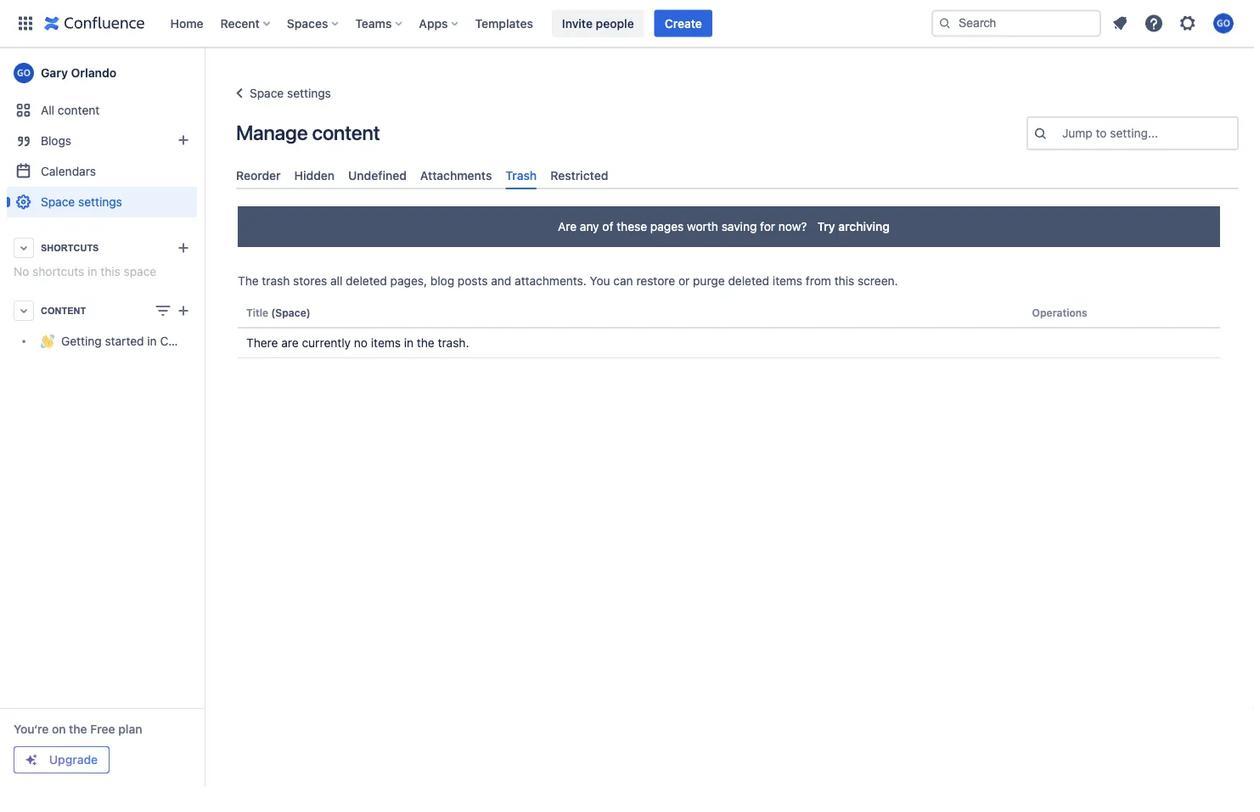 Task type: locate. For each thing, give the bounding box(es) containing it.
all
[[41, 103, 54, 117]]

blogs link
[[7, 126, 197, 156]]

in right started
[[147, 334, 157, 348]]

in down shortcuts dropdown button
[[88, 265, 97, 279]]

change view image
[[153, 301, 173, 321]]

invite people
[[562, 16, 634, 30]]

teams
[[355, 16, 392, 30]]

0 horizontal spatial settings
[[78, 195, 122, 209]]

0 horizontal spatial the
[[69, 722, 87, 736]]

no
[[354, 336, 368, 350]]

0 horizontal spatial content
[[58, 103, 100, 117]]

space element
[[0, 48, 223, 787]]

the trash stores all deleted pages, blog posts and attachments. you can restore or purge deleted items from this screen.
[[238, 274, 898, 288]]

apps button
[[414, 10, 465, 37]]

1 horizontal spatial space
[[250, 86, 284, 100]]

search image
[[939, 17, 952, 30]]

1 vertical spatial space settings
[[41, 195, 122, 209]]

pages,
[[390, 274, 427, 288]]

1 vertical spatial content
[[312, 121, 380, 144]]

confluence
[[160, 334, 223, 348]]

notification icon image
[[1110, 13, 1130, 34]]

attachments link
[[414, 161, 499, 190]]

Search settings text field
[[1063, 125, 1066, 142]]

space settings up manage content
[[250, 86, 331, 100]]

plan
[[118, 722, 142, 736]]

worth
[[687, 220, 719, 234]]

you're on the free plan
[[14, 722, 142, 736]]

collapse sidebar image
[[185, 56, 223, 90]]

hidden
[[294, 168, 335, 182]]

0 vertical spatial the
[[417, 336, 435, 350]]

currently
[[302, 336, 351, 350]]

title
[[246, 307, 269, 319]]

space
[[250, 86, 284, 100], [41, 195, 75, 209]]

and
[[491, 274, 512, 288]]

content for manage content
[[312, 121, 380, 144]]

are
[[281, 336, 299, 350]]

items right no
[[371, 336, 401, 350]]

restricted link
[[544, 161, 615, 190]]

any
[[580, 220, 599, 234]]

1 vertical spatial the
[[69, 722, 87, 736]]

0 vertical spatial settings
[[287, 86, 331, 100]]

create
[[665, 16, 702, 30]]

tab list
[[229, 161, 1246, 190]]

space settings link up manage
[[229, 83, 331, 104]]

orlando
[[71, 66, 117, 80]]

try archiving
[[817, 220, 890, 234]]

add shortcut image
[[173, 238, 194, 258]]

2 horizontal spatial in
[[404, 336, 414, 350]]

in for shortcuts
[[88, 265, 97, 279]]

0 horizontal spatial space settings
[[41, 195, 122, 209]]

the left trash.
[[417, 336, 435, 350]]

these
[[617, 220, 647, 234]]

manage content
[[236, 121, 380, 144]]

banner
[[0, 0, 1255, 48]]

1 horizontal spatial items
[[773, 274, 803, 288]]

the
[[238, 274, 259, 288]]

0 vertical spatial content
[[58, 103, 100, 117]]

1 horizontal spatial in
[[147, 334, 157, 348]]

0 horizontal spatial this
[[100, 265, 120, 279]]

deleted right all
[[346, 274, 387, 288]]

operations
[[1032, 307, 1088, 319]]

0 horizontal spatial space settings link
[[7, 187, 197, 217]]

in inside getting started in confluence link
[[147, 334, 157, 348]]

content for all content
[[58, 103, 100, 117]]

upgrade
[[49, 753, 98, 767]]

1 horizontal spatial content
[[312, 121, 380, 144]]

teams button
[[350, 10, 409, 37]]

gary orlando
[[41, 66, 117, 80]]

blog
[[430, 274, 455, 288]]

in
[[88, 265, 97, 279], [147, 334, 157, 348], [404, 336, 414, 350]]

this down shortcuts dropdown button
[[100, 265, 120, 279]]

create a page image
[[173, 301, 194, 321]]

1 horizontal spatial deleted
[[728, 274, 770, 288]]

undefined link
[[342, 161, 414, 190]]

templates
[[475, 16, 533, 30]]

reorder
[[236, 168, 281, 182]]

1 horizontal spatial space settings link
[[229, 83, 331, 104]]

calendars
[[41, 164, 96, 178]]

0 horizontal spatial in
[[88, 265, 97, 279]]

the right 'on'
[[69, 722, 87, 736]]

to
[[1096, 126, 1107, 140]]

0 vertical spatial space
[[250, 86, 284, 100]]

attachments.
[[515, 274, 587, 288]]

manage
[[236, 121, 308, 144]]

space down calendars at the top left of the page
[[41, 195, 75, 209]]

content inside space element
[[58, 103, 100, 117]]

items left from
[[773, 274, 803, 288]]

2 deleted from the left
[[728, 274, 770, 288]]

this
[[100, 265, 120, 279], [835, 274, 855, 288]]

screen.
[[858, 274, 898, 288]]

you're
[[14, 722, 49, 736]]

are
[[558, 220, 577, 234]]

content up undefined
[[312, 121, 380, 144]]

archiving
[[839, 220, 890, 234]]

space
[[124, 265, 156, 279]]

0 vertical spatial space settings
[[250, 86, 331, 100]]

in left trash.
[[404, 336, 414, 350]]

no
[[14, 265, 29, 279]]

invite
[[562, 16, 593, 30]]

1 vertical spatial items
[[371, 336, 401, 350]]

spaces
[[287, 16, 328, 30]]

settings up manage content
[[287, 86, 331, 100]]

shortcuts
[[41, 242, 99, 253]]

recent
[[220, 16, 260, 30]]

deleted right purge
[[728, 274, 770, 288]]

space up manage
[[250, 86, 284, 100]]

space settings link down calendars at the top left of the page
[[7, 187, 197, 217]]

free
[[90, 722, 115, 736]]

content
[[58, 103, 100, 117], [312, 121, 380, 144]]

settings down calendars link
[[78, 195, 122, 209]]

for
[[760, 220, 776, 234]]

purge
[[693, 274, 725, 288]]

the
[[417, 336, 435, 350], [69, 722, 87, 736]]

space settings down calendars at the top left of the page
[[41, 195, 122, 209]]

0 horizontal spatial deleted
[[346, 274, 387, 288]]

settings icon image
[[1178, 13, 1198, 34]]

1 deleted from the left
[[346, 274, 387, 288]]

space settings link
[[229, 83, 331, 104], [7, 187, 197, 217]]

pages
[[651, 220, 684, 234]]

in for started
[[147, 334, 157, 348]]

1 vertical spatial space settings link
[[7, 187, 197, 217]]

0 horizontal spatial items
[[371, 336, 401, 350]]

confluence image
[[44, 13, 145, 34], [44, 13, 145, 34]]

settings
[[287, 86, 331, 100], [78, 195, 122, 209]]

try archiving button
[[807, 213, 900, 241]]

content right all
[[58, 103, 100, 117]]

global element
[[10, 0, 928, 47]]

1 vertical spatial settings
[[78, 195, 122, 209]]

all content link
[[7, 95, 197, 126]]

the inside space element
[[69, 722, 87, 736]]

stores
[[293, 274, 327, 288]]

this right from
[[835, 274, 855, 288]]

items
[[773, 274, 803, 288], [371, 336, 401, 350]]

recent button
[[215, 10, 277, 37]]

can
[[614, 274, 633, 288]]

0 horizontal spatial space
[[41, 195, 75, 209]]



Task type: vqa. For each thing, say whether or not it's contained in the screenshot.
left List
no



Task type: describe. For each thing, give the bounding box(es) containing it.
1 vertical spatial space
[[41, 195, 75, 209]]

or
[[679, 274, 690, 288]]

create a blog image
[[173, 130, 194, 150]]

you
[[590, 274, 610, 288]]

(space)
[[271, 307, 311, 319]]

on
[[52, 722, 66, 736]]

no shortcuts in this space
[[14, 265, 156, 279]]

saving
[[722, 220, 757, 234]]

all content
[[41, 103, 100, 117]]

0 vertical spatial space settings link
[[229, 83, 331, 104]]

templates link
[[470, 10, 538, 37]]

gary
[[41, 66, 68, 80]]

jump to setting...
[[1063, 126, 1159, 140]]

premium image
[[25, 753, 38, 767]]

create link
[[655, 10, 712, 37]]

try
[[817, 220, 835, 234]]

trash
[[506, 168, 537, 182]]

attachments
[[420, 168, 492, 182]]

now?
[[779, 220, 807, 234]]

space settings inside space element
[[41, 195, 122, 209]]

settings inside space element
[[78, 195, 122, 209]]

apps
[[419, 16, 448, 30]]

of
[[603, 220, 614, 234]]

getting
[[61, 334, 102, 348]]

undefined
[[348, 168, 407, 182]]

trash link
[[499, 161, 544, 190]]

content
[[41, 305, 86, 316]]

spaces button
[[282, 10, 345, 37]]

hidden link
[[288, 161, 342, 190]]

started
[[105, 334, 144, 348]]

getting started in confluence link
[[7, 326, 223, 357]]

home link
[[165, 10, 209, 37]]

restore
[[637, 274, 675, 288]]

help icon image
[[1144, 13, 1164, 34]]

0 vertical spatial items
[[773, 274, 803, 288]]

1 horizontal spatial settings
[[287, 86, 331, 100]]

1 horizontal spatial this
[[835, 274, 855, 288]]

home
[[170, 16, 203, 30]]

people
[[596, 16, 634, 30]]

shortcuts
[[32, 265, 84, 279]]

reorder link
[[229, 161, 288, 190]]

posts
[[458, 274, 488, 288]]

setting...
[[1110, 126, 1159, 140]]

invite people button
[[552, 10, 644, 37]]

are any of these pages worth saving for now?
[[558, 220, 807, 234]]

content button
[[7, 296, 197, 326]]

this inside space element
[[100, 265, 120, 279]]

there are currently no items in the trash.
[[246, 336, 469, 350]]

from
[[806, 274, 831, 288]]

all
[[330, 274, 343, 288]]

Search field
[[932, 10, 1102, 37]]

trash.
[[438, 336, 469, 350]]

restricted
[[551, 168, 608, 182]]

trash
[[262, 274, 290, 288]]

banner containing home
[[0, 0, 1255, 48]]

jump
[[1063, 126, 1093, 140]]

shortcuts button
[[7, 233, 197, 263]]

title (space)
[[246, 307, 311, 319]]

upgrade button
[[14, 747, 109, 773]]

there
[[246, 336, 278, 350]]

1 horizontal spatial space settings
[[250, 86, 331, 100]]

calendars link
[[7, 156, 197, 187]]

your profile and preferences image
[[1214, 13, 1234, 34]]

tab list containing reorder
[[229, 161, 1246, 190]]

getting started in confluence
[[61, 334, 223, 348]]

blogs
[[41, 134, 71, 148]]

appswitcher icon image
[[15, 13, 36, 34]]

gary orlando link
[[7, 56, 197, 90]]

1 horizontal spatial the
[[417, 336, 435, 350]]



